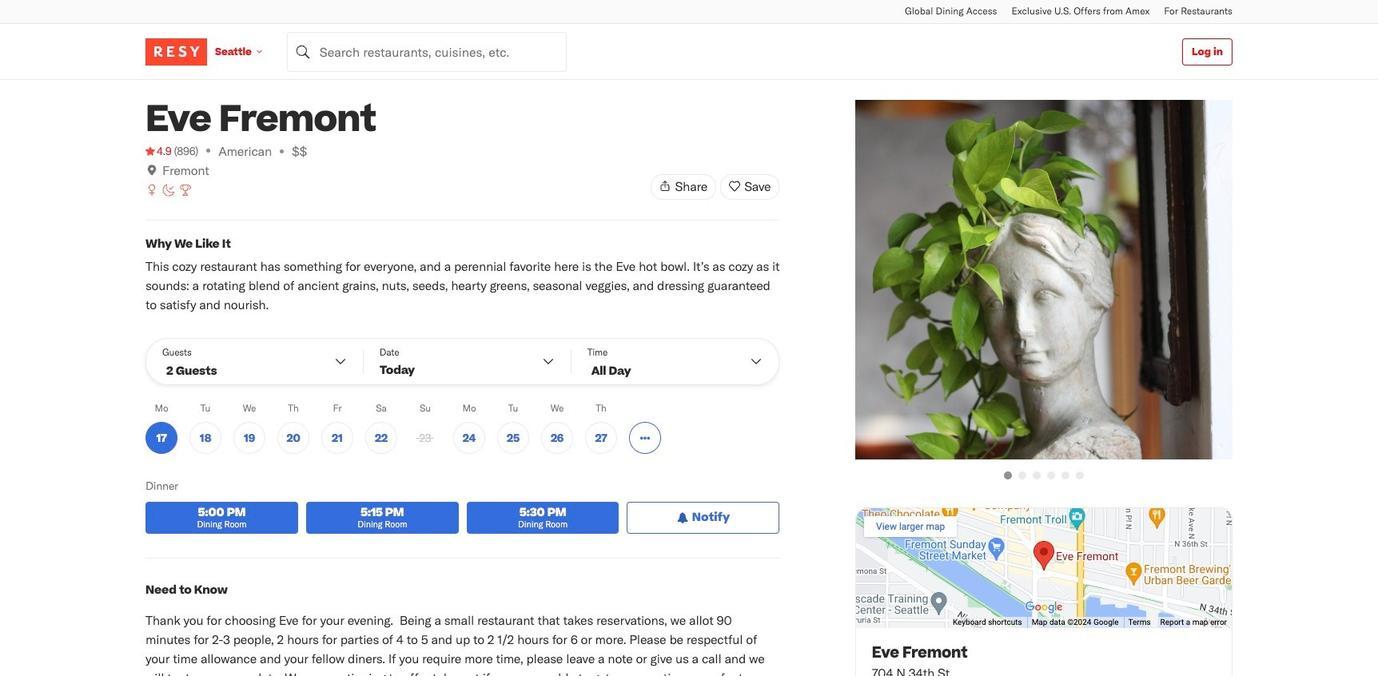 Task type: vqa. For each thing, say whether or not it's contained in the screenshot.
4.7 Out Of 5 Stars icon on the top of page
no



Task type: locate. For each thing, give the bounding box(es) containing it.
Search restaurants, cuisines, etc. text field
[[287, 32, 567, 72]]

None field
[[287, 32, 567, 72]]

4.9 out of 5 stars image
[[146, 143, 171, 159]]



